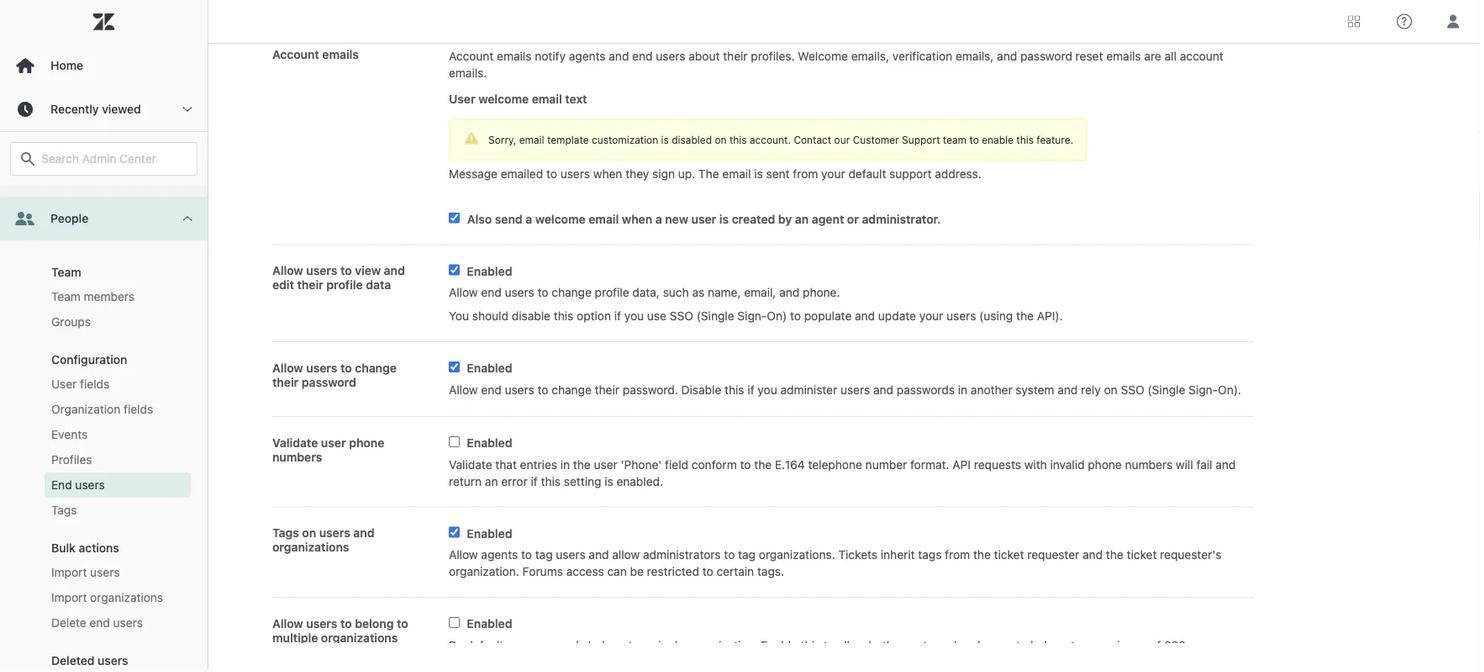 Task type: vqa. For each thing, say whether or not it's contained in the screenshot.
ADMINS
no



Task type: locate. For each thing, give the bounding box(es) containing it.
fields down user fields link
[[124, 402, 153, 416]]

users
[[75, 478, 105, 492], [90, 565, 120, 579], [113, 616, 143, 630], [98, 654, 128, 668]]

fields inside "element"
[[80, 377, 110, 391]]

team up team members at the top of the page
[[51, 265, 81, 279]]

1 vertical spatial team
[[51, 290, 81, 303]]

group
[[0, 0, 208, 197]]

users for end users
[[75, 478, 105, 492]]

deleted users
[[51, 654, 128, 668]]

profiles element
[[51, 451, 92, 468]]

primary element
[[0, 0, 208, 670]]

0 horizontal spatial fields
[[80, 377, 110, 391]]

fields
[[80, 377, 110, 391], [124, 402, 153, 416]]

users down delete end users "link"
[[98, 654, 128, 668]]

user
[[51, 377, 77, 391]]

delete end users link
[[45, 610, 191, 636]]

team element
[[51, 265, 81, 279]]

events element
[[51, 426, 88, 443]]

user fields element
[[51, 376, 110, 393]]

delete
[[51, 616, 86, 630]]

0 vertical spatial import
[[51, 565, 87, 579]]

events
[[51, 428, 88, 441]]

people
[[50, 211, 88, 225]]

end users
[[51, 478, 105, 492]]

import down bulk
[[51, 565, 87, 579]]

2 import from the top
[[51, 591, 87, 604]]

user fields link
[[45, 372, 191, 397]]

bulk actions
[[51, 541, 119, 555]]

organization
[[51, 402, 120, 416]]

2 tree item from the top
[[0, 197, 208, 670]]

1 vertical spatial import
[[51, 591, 87, 604]]

team inside team members element
[[51, 290, 81, 303]]

tree
[[0, 0, 208, 670]]

0 vertical spatial fields
[[80, 377, 110, 391]]

import organizations link
[[45, 585, 191, 610]]

fields down configuration
[[80, 377, 110, 391]]

import for import organizations
[[51, 591, 87, 604]]

import users element
[[51, 564, 120, 581]]

import up delete
[[51, 591, 87, 604]]

organizations
[[90, 591, 163, 604]]

team for team members
[[51, 290, 81, 303]]

2 team from the top
[[51, 290, 81, 303]]

import
[[51, 565, 87, 579], [51, 591, 87, 604]]

deleted
[[51, 654, 95, 668]]

fields for organization fields
[[124, 402, 153, 416]]

delete end users
[[51, 616, 143, 630]]

None search field
[[2, 142, 206, 176]]

1 vertical spatial fields
[[124, 402, 153, 416]]

import organizations element
[[51, 589, 163, 606]]

1 import from the top
[[51, 565, 87, 579]]

fields for user fields
[[80, 377, 110, 391]]

profiles
[[51, 453, 92, 467]]

users right end
[[75, 478, 105, 492]]

1 horizontal spatial fields
[[124, 402, 153, 416]]

tree item containing people
[[0, 197, 208, 670]]

tree item
[[0, 0, 208, 197], [0, 197, 208, 670]]

team members link
[[45, 284, 191, 309]]

profiles link
[[45, 447, 191, 472]]

configuration
[[51, 353, 127, 367]]

delete end users element
[[51, 615, 143, 631]]

organization fields element
[[51, 401, 153, 418]]

team
[[51, 265, 81, 279], [51, 290, 81, 303]]

configuration element
[[51, 353, 127, 367]]

import users
[[51, 565, 120, 579]]

0 vertical spatial team
[[51, 265, 81, 279]]

users down organizations
[[113, 616, 143, 630]]

team down the team element
[[51, 290, 81, 303]]

users down actions
[[90, 565, 120, 579]]

1 team from the top
[[51, 265, 81, 279]]



Task type: describe. For each thing, give the bounding box(es) containing it.
user menu image
[[1443, 11, 1465, 32]]

people button
[[0, 197, 208, 240]]

bulk
[[51, 541, 76, 555]]

recently viewed
[[50, 102, 141, 116]]

members
[[84, 290, 135, 303]]

recently viewed button
[[0, 87, 208, 131]]

end users element
[[51, 477, 105, 494]]

tags
[[51, 503, 77, 517]]

users for import users
[[90, 565, 120, 579]]

help image
[[1397, 14, 1412, 29]]

tree containing people
[[0, 0, 208, 670]]

users for deleted users
[[98, 654, 128, 668]]

none search field inside primary element
[[2, 142, 206, 176]]

recently
[[50, 102, 99, 116]]

1 tree item from the top
[[0, 0, 208, 197]]

groups element
[[51, 314, 91, 330]]

groups link
[[45, 309, 191, 335]]

tags link
[[45, 498, 191, 523]]

end
[[51, 478, 72, 492]]

deleted users element
[[51, 654, 128, 668]]

people group
[[0, 240, 208, 670]]

user fields
[[51, 377, 110, 391]]

team for the team element
[[51, 265, 81, 279]]

viewed
[[102, 102, 141, 116]]

organization fields
[[51, 402, 153, 416]]

import for import users
[[51, 565, 87, 579]]

import organizations
[[51, 591, 163, 604]]

team members
[[51, 290, 135, 303]]

end users link
[[45, 472, 191, 498]]

home button
[[0, 44, 208, 87]]

users inside "link"
[[113, 616, 143, 630]]

zendesk products image
[[1349, 16, 1360, 27]]

tags element
[[51, 502, 77, 519]]

end
[[90, 616, 110, 630]]

bulk actions element
[[51, 541, 119, 555]]

organization fields link
[[45, 397, 191, 422]]

home
[[50, 58, 83, 72]]

actions
[[79, 541, 119, 555]]

groups
[[51, 315, 91, 329]]

import users link
[[45, 560, 191, 585]]

events link
[[45, 422, 191, 447]]

team members element
[[51, 288, 135, 305]]

Search Admin Center field
[[41, 151, 187, 166]]



